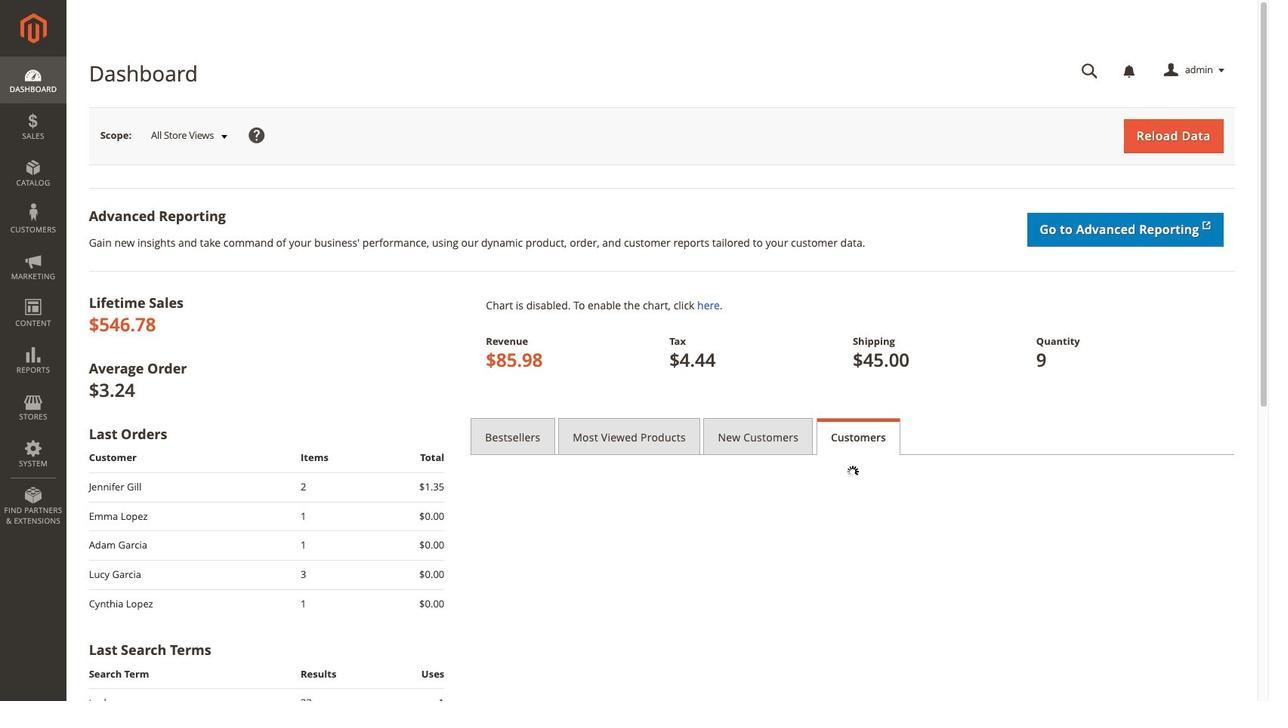 Task type: locate. For each thing, give the bounding box(es) containing it.
tab list
[[471, 419, 1235, 456]]

None text field
[[1071, 57, 1109, 84]]

menu bar
[[0, 57, 66, 534]]

tab panel
[[471, 455, 1235, 489]]

magento admin panel image
[[20, 13, 46, 44]]



